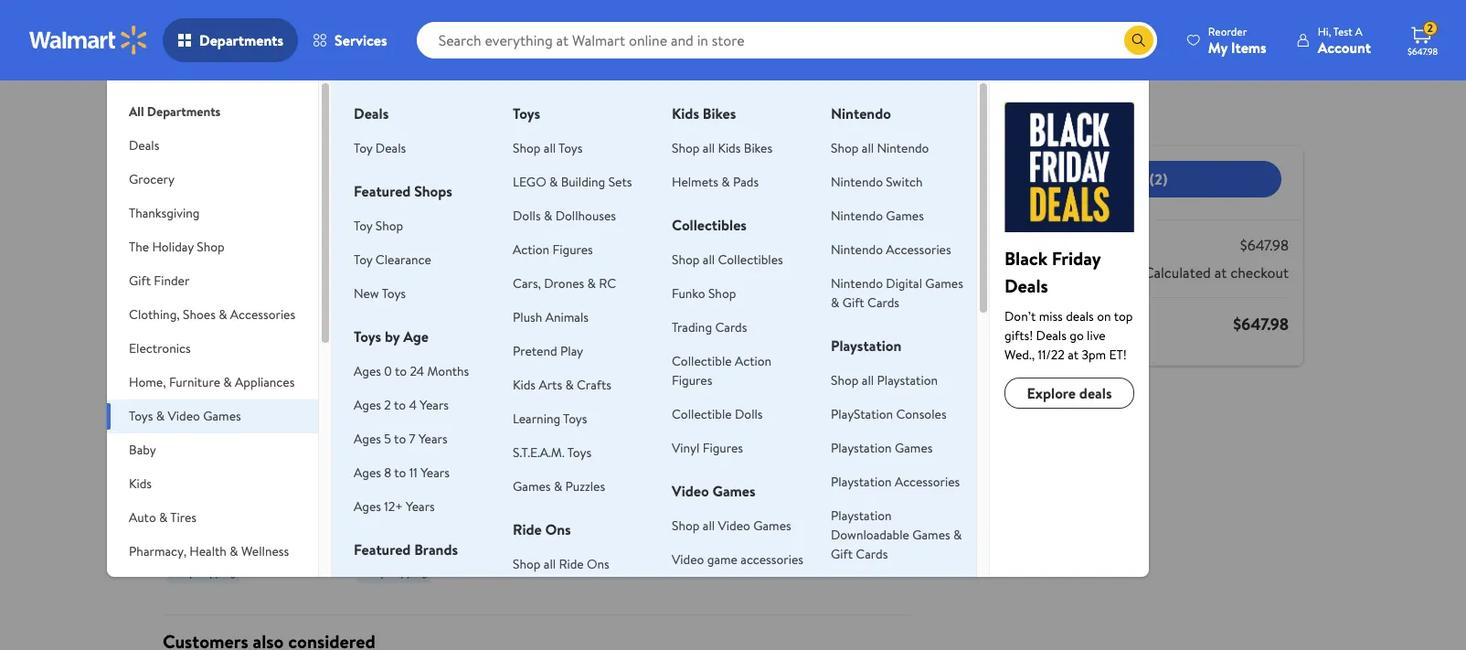Task type: locate. For each thing, give the bounding box(es) containing it.
reorder my items
[[1209, 23, 1267, 57]]

figures inside collectible action figures
[[672, 371, 713, 390]]

clog inside from $19.99 crocs toddler & kids baya clog
[[583, 487, 613, 508]]

options for from $19.99 crocs toddler & kids baya clog
[[564, 382, 609, 401]]

2 $19.99 from the left
[[590, 440, 634, 463]]

figures down collectible dolls link
[[703, 439, 743, 457]]

2 best seller from the left
[[556, 205, 606, 220]]

nintendo for nintendo switch
[[831, 173, 883, 191]]

nintendo down nintendo games link
[[831, 240, 883, 259]]

playstation inside the playstation downloadable games & gift cards
[[831, 507, 892, 525]]

3 options from the left
[[564, 382, 609, 401]]

3 ages from the top
[[354, 430, 381, 448]]

dolls up $33.74
[[735, 405, 763, 423]]

vinyl figures
[[672, 439, 743, 457]]

1 horizontal spatial 2
[[1428, 20, 1434, 36]]

0 vertical spatial at
[[1215, 262, 1227, 283]]

shop down ride ons
[[513, 555, 541, 573]]

2 best from the left
[[556, 205, 578, 220]]

1-day shipping down ride ons
[[553, 544, 619, 560]]

2 horizontal spatial toddler
[[589, 467, 636, 487]]

video down furniture
[[168, 407, 200, 425]]

ages for ages 0 to 24 months
[[354, 362, 381, 380]]

2 options from the left
[[372, 382, 417, 401]]

consoles
[[897, 405, 947, 423]]

0 vertical spatial departments
[[199, 30, 284, 50]]

1- left care
[[170, 564, 178, 580]]

toddler inside crocs toddler & kids classic glitter clog, sizes 4-6
[[207, 467, 254, 487]]

3 options link from the left
[[549, 377, 623, 406]]

toddler inside the from $19.99 crocs toddler & kids crocband clog, sizes 4-6
[[398, 467, 445, 487]]

shop up the funko
[[672, 251, 700, 269]]

2 vertical spatial figures
[[703, 439, 743, 457]]

kids up auto
[[129, 475, 152, 493]]

cars, drones & rc
[[513, 274, 617, 293]]

shop all ride ons link
[[513, 555, 610, 573]]

years for ages 5 to 7 years
[[419, 430, 448, 448]]

shop all video games
[[672, 517, 792, 535]]

1 ages from the top
[[354, 362, 381, 380]]

best seller down building
[[556, 205, 606, 220]]

1 clog from the left
[[583, 487, 613, 508]]

pretend
[[513, 342, 557, 360]]

0 vertical spatial dolls
[[513, 207, 541, 225]]

product group
[[166, 195, 326, 607], [358, 195, 518, 607], [549, 195, 709, 607], [741, 195, 901, 607]]

4 crocs from the left
[[741, 467, 778, 487]]

best seller for crocs toddler & kids classic glitter clog, sizes 4-6
[[174, 205, 223, 220]]

0 vertical spatial cards
[[868, 294, 900, 312]]

toy for toy clearance
[[354, 251, 373, 269]]

options
[[181, 382, 226, 401], [372, 382, 417, 401], [564, 382, 609, 401]]

gifts!
[[1005, 326, 1034, 345]]

2 collectible from the top
[[672, 405, 732, 423]]

2 toddler from the left
[[398, 467, 445, 487]]

all for toys
[[544, 139, 556, 157]]

2 vertical spatial cards
[[856, 545, 888, 563]]

1 product group from the left
[[166, 195, 326, 607]]

ages left 4
[[354, 396, 381, 414]]

1 horizontal spatial best
[[556, 205, 578, 220]]

24
[[410, 362, 424, 380]]

1 vertical spatial figures
[[672, 371, 713, 390]]

playstation for playstation games
[[831, 439, 892, 457]]

products
[[398, 160, 469, 185]]

by
[[385, 326, 400, 347]]

toy down featured brands
[[400, 575, 418, 593]]

0 horizontal spatial 6
[[215, 508, 223, 528]]

$19.99 up puzzles
[[590, 440, 634, 463]]

& inside the from $19.99 crocs toddler & kids crocband clog, sizes 4-6
[[449, 467, 458, 487]]

day down featured brands
[[369, 564, 386, 580]]

0 horizontal spatial options
[[181, 382, 226, 401]]

1 vertical spatial ons
[[587, 555, 610, 573]]

shipping for from $19.99 crocs toddler & kids crocband clog, sizes 4-6
[[388, 564, 427, 580]]

at inside black friday deals don't miss deals on top gifts! deals go live wed., 11/22 at 3pm et!
[[1068, 346, 1079, 364]]

nintendo for nintendo accessories
[[831, 240, 883, 259]]

toys inside toys & video games dropdown button
[[129, 407, 153, 425]]

0 horizontal spatial toddler
[[207, 467, 254, 487]]

best seller down "grocery" dropdown button
[[174, 205, 223, 220]]

downloadable
[[831, 526, 910, 544]]

$647.98 up checkout
[[1241, 235, 1289, 255]]

1 horizontal spatial seller
[[580, 205, 606, 220]]

2 inside '2 $647.98'
[[1428, 20, 1434, 36]]

departments up all departments link
[[199, 30, 284, 50]]

2 vertical spatial $647.98
[[1234, 313, 1289, 336]]

1 vertical spatial collectibles
[[718, 251, 783, 269]]

toy up new
[[354, 251, 373, 269]]

0 horizontal spatial at
[[1068, 346, 1079, 364]]

gift inside the playstation downloadable games & gift cards
[[831, 545, 853, 563]]

1 6 from the left
[[215, 508, 223, 528]]

0
[[384, 362, 392, 380]]

0 horizontal spatial from
[[358, 440, 395, 463]]

nintendo for nintendo games
[[831, 207, 883, 225]]

gift left finder
[[129, 272, 151, 290]]

1 best from the left
[[174, 205, 195, 220]]

2 6 from the left
[[372, 508, 381, 528]]

shop for shop all kids bikes
[[672, 139, 700, 157]]

0 horizontal spatial sizes
[[166, 508, 197, 528]]

2 vertical spatial accessories
[[895, 473, 960, 491]]

0 horizontal spatial $19.99
[[399, 440, 442, 463]]

shop all toys link
[[513, 139, 583, 157]]

search icon image
[[1132, 33, 1147, 48]]

view
[[1086, 169, 1118, 189]]

collectibles up funko shop
[[718, 251, 783, 269]]

nintendo for nintendo
[[831, 103, 891, 123]]

1 4- from the left
[[201, 508, 215, 528]]

4- left "12+"
[[358, 508, 372, 528]]

1 horizontal spatial from
[[549, 440, 587, 463]]

toys down kids arts & crafts link
[[563, 410, 587, 428]]

& left next slide for customers also bought these products list icon
[[831, 294, 840, 312]]

day for from $19.99 crocs toddler & kids baya clog
[[561, 544, 577, 560]]

best for crocs toddler & kids classic glitter clog, sizes 4-6
[[174, 205, 195, 220]]

toddler for from $19.99 crocs toddler & kids crocband clog, sizes 4-6
[[398, 467, 445, 487]]

options for from $19.99 crocs toddler & kids crocband clog, sizes 4-6
[[372, 382, 417, 401]]

0 vertical spatial deals
[[1066, 307, 1094, 326]]

crocs toddler & kids classic glitter clog, sizes 4-6
[[166, 467, 297, 528]]

0 horizontal spatial best
[[174, 205, 195, 220]]

bikes down added to cart!
[[744, 139, 773, 157]]

deals up these
[[376, 139, 406, 157]]

gift for nintendo
[[843, 294, 865, 312]]

clog inside $33.74 crocs men's yukon vista ii clog sandal
[[787, 487, 817, 508]]

at down the go
[[1068, 346, 1079, 364]]

nintendo left digital at right
[[831, 274, 883, 293]]

5 ages from the top
[[354, 497, 381, 516]]

playstation for playstation
[[831, 336, 902, 356]]

nintendo up nintendo games link
[[831, 173, 883, 191]]

1- for from $19.99 crocs toddler & kids baya clog
[[553, 544, 561, 560]]

from inside the from $19.99 crocs toddler & kids crocband clog, sizes 4-6
[[358, 440, 395, 463]]

ages left 8 at the left of page
[[354, 464, 381, 482]]

2 clog, from the left
[[423, 487, 457, 508]]

toy for toy deals
[[354, 139, 373, 157]]

0 vertical spatial featured
[[354, 181, 411, 201]]

departments inside dropdown button
[[199, 30, 284, 50]]

$33.74
[[741, 440, 787, 463]]

0 horizontal spatial dolls
[[513, 207, 541, 225]]

shop all collectibles link
[[672, 251, 783, 269]]

1 vertical spatial $647.98
[[1241, 235, 1289, 255]]

1 horizontal spatial 6
[[372, 508, 381, 528]]

action down trading cards link
[[735, 352, 772, 370]]

& left tires
[[159, 508, 168, 527]]

4- inside crocs toddler & kids classic glitter clog, sizes 4-6
[[201, 508, 215, 528]]

1 seller from the left
[[198, 205, 223, 220]]

1-day shipping down health
[[170, 564, 236, 580]]

2 options link from the left
[[358, 377, 432, 406]]

nintendo inside nintendo digital games & gift cards
[[831, 274, 883, 293]]

Search search field
[[417, 22, 1158, 59]]

accessories up digital at right
[[886, 240, 952, 259]]

12+
[[384, 497, 403, 516]]

vinyl
[[672, 439, 700, 457]]

games right downloadable
[[913, 526, 951, 544]]

accessories
[[886, 240, 952, 259], [230, 305, 296, 324], [895, 473, 960, 491]]

collectibles up shop all collectibles link
[[672, 215, 747, 235]]

2 ages from the top
[[354, 396, 381, 414]]

crocs inside $33.74 crocs men's yukon vista ii clog sandal
[[741, 467, 778, 487]]

2 crocs from the left
[[358, 467, 395, 487]]

1 horizontal spatial ons
[[587, 555, 610, 573]]

from inside from $19.99 crocs toddler & kids baya clog
[[549, 440, 587, 463]]

& down 'home,'
[[156, 407, 165, 425]]

plush animals
[[513, 308, 589, 326]]

& down the playstation accessories link
[[954, 526, 962, 544]]

s.t.e.a.m. toys link
[[513, 443, 592, 462]]

shipping down puzzles
[[580, 544, 619, 560]]

calculated at checkout
[[1144, 262, 1289, 283]]

1 vertical spatial featured
[[354, 540, 411, 560]]

video down vinyl
[[672, 481, 709, 501]]

years right "7"
[[419, 430, 448, 448]]

action figures
[[513, 240, 593, 259]]

ages 12+ years
[[354, 497, 435, 516]]

deals down 3pm
[[1080, 383, 1112, 403]]

miss
[[1039, 307, 1063, 326]]

toy up the toy clearance link
[[354, 217, 373, 235]]

rc
[[599, 274, 617, 293]]

$647.98 for subtotal
[[1241, 235, 1289, 255]]

4 ages from the top
[[354, 464, 381, 482]]

items
[[1232, 37, 1267, 57]]

& up action figures link
[[544, 207, 553, 225]]

2 vertical spatial gift
[[831, 545, 853, 563]]

1 horizontal spatial action
[[735, 352, 772, 370]]

1 best seller from the left
[[174, 205, 223, 220]]

0 horizontal spatial ons
[[545, 519, 571, 540]]

1 vertical spatial action
[[735, 352, 772, 370]]

1- for $33.74 crocs men's yukon vista ii clog sandal
[[744, 544, 752, 560]]

trading
[[672, 318, 712, 337]]

crocs up tires
[[166, 467, 204, 487]]

1 vertical spatial accessories
[[230, 305, 296, 324]]

0 vertical spatial accessories
[[886, 240, 952, 259]]

1 clog, from the left
[[258, 487, 292, 508]]

shop for shop all video games
[[672, 517, 700, 535]]

1 horizontal spatial options
[[372, 382, 417, 401]]

0 vertical spatial bikes
[[703, 103, 736, 123]]

2 from from the left
[[549, 440, 587, 463]]

$19.99 inside the from $19.99 crocs toddler & kids crocband clog, sizes 4-6
[[399, 440, 442, 463]]

view cart (2) button
[[972, 161, 1282, 198]]

1 from from the left
[[358, 440, 395, 463]]

ages left "12+"
[[354, 497, 381, 516]]

gift inside nintendo digital games & gift cards
[[843, 294, 865, 312]]

shop all playstation
[[831, 371, 938, 390]]

6 inside the from $19.99 crocs toddler & kids crocband clog, sizes 4-6
[[372, 508, 381, 528]]

2 horizontal spatial options link
[[549, 377, 623, 406]]

2 4- from the left
[[358, 508, 372, 528]]

0 vertical spatial action
[[513, 240, 550, 259]]

games left taxes
[[926, 274, 964, 293]]

3 crocs from the left
[[549, 467, 586, 487]]

1- down ride ons
[[553, 544, 561, 560]]

tires
[[170, 508, 197, 527]]

toy
[[354, 139, 373, 157], [354, 217, 373, 235], [354, 251, 373, 269], [400, 575, 418, 593]]

toys up baby
[[129, 407, 153, 425]]

video game accessories link
[[672, 550, 804, 569]]

shop inside dropdown button
[[197, 238, 225, 256]]

ons down puzzles
[[587, 555, 610, 573]]

1 featured from the top
[[354, 181, 411, 201]]

wellness
[[241, 542, 289, 561]]

$19.99 for from $19.99 crocs toddler & kids baya clog
[[590, 440, 634, 463]]

0 horizontal spatial 4-
[[201, 508, 215, 528]]

nintendo digital games & gift cards
[[831, 274, 964, 312]]

1 horizontal spatial 4-
[[358, 508, 372, 528]]

ride ons
[[513, 519, 571, 540]]

to for ages 5 to 7 years
[[394, 430, 406, 448]]

kids left arts at the left bottom of page
[[513, 376, 536, 394]]

toys & video games
[[129, 407, 241, 425]]

1- right game
[[744, 544, 752, 560]]

1 vertical spatial departments
[[147, 102, 221, 121]]

nintendo down nintendo switch
[[831, 207, 883, 225]]

to for ages 0 to 24 months
[[395, 362, 407, 380]]

best for from $19.99
[[556, 205, 578, 220]]

deals inside dropdown button
[[129, 136, 159, 155]]

toddler inside from $19.99 crocs toddler & kids baya clog
[[589, 467, 636, 487]]

dolls down lego
[[513, 207, 541, 225]]

1 horizontal spatial ride
[[559, 555, 584, 573]]

1 vertical spatial gift
[[843, 294, 865, 312]]

0 vertical spatial gift
[[129, 272, 151, 290]]

cards inside the playstation downloadable games & gift cards
[[856, 545, 888, 563]]

baby
[[129, 441, 156, 459]]

1 horizontal spatial options link
[[358, 377, 432, 406]]

shipping for $33.74 crocs men's yukon vista ii clog sandal
[[771, 544, 810, 560]]

& right furniture
[[223, 373, 232, 391]]

cards inside nintendo digital games & gift cards
[[868, 294, 900, 312]]

featured up shop all toy brands link
[[354, 540, 411, 560]]

0 horizontal spatial bikes
[[703, 103, 736, 123]]

services button
[[298, 18, 402, 62]]

toddler
[[207, 467, 254, 487], [398, 467, 445, 487], [589, 467, 636, 487]]

all for collectibles
[[703, 251, 715, 269]]

grocery
[[129, 170, 175, 188]]

1 vertical spatial at
[[1068, 346, 1079, 364]]

health
[[190, 542, 227, 561]]

0 vertical spatial figures
[[553, 240, 593, 259]]

baya
[[549, 487, 579, 508]]

all for kids bikes
[[703, 139, 715, 157]]

1 vertical spatial ride
[[559, 555, 584, 573]]

dolls & dollhouses
[[513, 207, 616, 225]]

cards for nintendo
[[868, 294, 900, 312]]

games down home, furniture & appliances dropdown button
[[203, 407, 241, 425]]

all up the nintendo switch 'link'
[[862, 139, 874, 157]]

cards down digital at right
[[868, 294, 900, 312]]

all up funko shop
[[703, 251, 715, 269]]

0 horizontal spatial clog
[[583, 487, 613, 508]]

kids left added
[[672, 103, 700, 123]]

4- inside the from $19.99 crocs toddler & kids crocband clog, sizes 4-6
[[358, 508, 372, 528]]

cart
[[1121, 169, 1147, 189]]

1- down featured brands
[[361, 564, 369, 580]]

6 inside crocs toddler & kids classic glitter clog, sizes 4-6
[[215, 508, 223, 528]]

shop all collectibles
[[672, 251, 783, 269]]

classic
[[166, 487, 210, 508]]

1 horizontal spatial toddler
[[398, 467, 445, 487]]

4- right tires
[[201, 508, 215, 528]]

playstation accessories link
[[831, 473, 960, 491]]

cars,
[[513, 274, 541, 293]]

1-day shipping
[[553, 544, 619, 560], [744, 544, 810, 560], [170, 564, 236, 580], [361, 564, 427, 580]]

a
[[1356, 23, 1363, 39]]

0 horizontal spatial best seller
[[174, 205, 223, 220]]

shop for shop all toy brands
[[354, 575, 382, 593]]

1 horizontal spatial best seller
[[556, 205, 606, 220]]

1 vertical spatial collectible
[[672, 405, 732, 423]]

crocs up "12+"
[[358, 467, 395, 487]]

price
[[409, 205, 433, 220]]

1 $19.99 from the left
[[399, 440, 442, 463]]

1 horizontal spatial $19.99
[[590, 440, 634, 463]]

3 toddler from the left
[[589, 467, 636, 487]]

playstation for playstation accessories
[[831, 473, 892, 491]]

to left "7"
[[394, 430, 406, 448]]

0 horizontal spatial options link
[[166, 377, 241, 406]]

collectible dolls
[[672, 405, 763, 423]]

accessories for playstation
[[895, 473, 960, 491]]

collectible down trading cards link
[[672, 352, 732, 370]]

6
[[215, 508, 223, 528], [372, 508, 381, 528]]

shop up nintendo switch
[[831, 139, 859, 157]]

next slide for customers also bought these products list image
[[877, 283, 914, 319]]

& inside from $19.99 crocs toddler & kids baya clog
[[640, 467, 650, 487]]

& right the glitter
[[257, 467, 267, 487]]

reduced price
[[365, 205, 433, 220]]

nintendo for nintendo digital games & gift cards
[[831, 274, 883, 293]]

2 horizontal spatial options
[[564, 382, 609, 401]]

kids
[[672, 103, 700, 123], [718, 139, 741, 157], [513, 376, 536, 394], [270, 467, 297, 487], [462, 467, 488, 487], [653, 467, 679, 487], [129, 475, 152, 493]]

shipping
[[580, 544, 619, 560], [771, 544, 810, 560], [197, 564, 236, 580], [388, 564, 427, 580]]

2 seller from the left
[[580, 205, 606, 220]]

collectible for collectible dolls
[[672, 405, 732, 423]]

0 vertical spatial ons
[[545, 519, 571, 540]]

1 horizontal spatial dolls
[[735, 405, 763, 423]]

collectible inside collectible action figures
[[672, 352, 732, 370]]

bikes
[[703, 103, 736, 123], [744, 139, 773, 157]]

$19.99 inside from $19.99 crocs toddler & kids baya clog
[[590, 440, 634, 463]]

featured brands
[[354, 540, 458, 560]]

deals up grocery at the left top of page
[[129, 136, 159, 155]]

clog, inside crocs toddler & kids classic glitter clog, sizes 4-6
[[258, 487, 292, 508]]

playstation down the playstation
[[831, 439, 892, 457]]

s.t.e.a.m.
[[513, 443, 565, 462]]

2 featured from the top
[[354, 540, 411, 560]]

clothing, shoes & accessories
[[129, 305, 296, 324]]

estimated total
[[965, 314, 1063, 334]]

ages left 5
[[354, 430, 381, 448]]

switch
[[886, 173, 923, 191]]

1 vertical spatial deals
[[1080, 383, 1112, 403]]

gift finder button
[[107, 264, 318, 298]]

game
[[708, 550, 738, 569]]

to right 8 at the left of page
[[394, 464, 406, 482]]

1 collectible from the top
[[672, 352, 732, 370]]

hi, test a account
[[1318, 23, 1372, 57]]

best seller for from $19.99
[[556, 205, 606, 220]]

to right 0 in the bottom of the page
[[395, 362, 407, 380]]

friday
[[1052, 246, 1101, 271]]

& right shoes in the top of the page
[[219, 305, 227, 324]]

nintendo accessories link
[[831, 240, 952, 259]]

0 horizontal spatial clog,
[[258, 487, 292, 508]]

options link for from $19.99 crocs toddler & kids baya clog
[[549, 377, 623, 406]]

1 vertical spatial 2
[[384, 396, 391, 414]]

nintendo games link
[[831, 207, 924, 225]]

11/22
[[1038, 346, 1065, 364]]

1 horizontal spatial clog,
[[423, 487, 457, 508]]

games inside toys & video games dropdown button
[[203, 407, 241, 425]]

on
[[1097, 307, 1112, 326]]

kids inside crocs toddler & kids classic glitter clog, sizes 4-6
[[270, 467, 297, 487]]

1 horizontal spatial clog
[[787, 487, 817, 508]]

day for $33.74 crocs men's yukon vista ii clog sandal
[[752, 544, 768, 560]]

deals inside black friday deals don't miss deals on top gifts! deals go live wed., 11/22 at 3pm et!
[[1066, 307, 1094, 326]]

1 horizontal spatial sizes
[[460, 487, 491, 508]]

3pm
[[1082, 346, 1107, 364]]

6 left "12+"
[[372, 508, 381, 528]]

figures up the cars, drones & rc link
[[553, 240, 593, 259]]

best up the holiday shop
[[174, 205, 195, 220]]

years right 11 at the bottom of page
[[421, 464, 450, 482]]

ons down baya
[[545, 519, 571, 540]]

1 options from the left
[[181, 382, 226, 401]]

0 vertical spatial collectible
[[672, 352, 732, 370]]

ages 0 to 24 months
[[354, 362, 469, 380]]

1 toddler from the left
[[207, 467, 254, 487]]

kids inside the from $19.99 crocs toddler & kids crocband clog, sizes 4-6
[[462, 467, 488, 487]]

finder
[[154, 272, 190, 290]]

accessories down gift finder dropdown button
[[230, 305, 296, 324]]

1 vertical spatial bikes
[[744, 139, 773, 157]]

shop down featured brands
[[354, 575, 382, 593]]

appliances
[[235, 373, 295, 391]]

ages for ages 12+ years
[[354, 497, 381, 516]]

1 vertical spatial dolls
[[735, 405, 763, 423]]

1 crocs from the left
[[166, 467, 204, 487]]

options down 0 in the bottom of the page
[[372, 382, 417, 401]]

ages
[[354, 362, 381, 380], [354, 396, 381, 414], [354, 430, 381, 448], [354, 464, 381, 482], [354, 497, 381, 516]]

puzzles
[[566, 477, 605, 496]]

shipping down featured brands
[[388, 564, 427, 580]]

from $19.99 crocs toddler & kids crocband clog, sizes 4-6
[[358, 440, 491, 528]]

1-day shipping down featured brands
[[361, 564, 427, 580]]

0 vertical spatial 2
[[1428, 20, 1434, 36]]

ages 2 to 4 years link
[[354, 396, 449, 414]]

games down the ii
[[754, 517, 792, 535]]

cards for playstation
[[856, 545, 888, 563]]

0 vertical spatial ride
[[513, 519, 542, 540]]

4 product group from the left
[[741, 195, 901, 607]]

at
[[1215, 262, 1227, 283], [1068, 346, 1079, 364]]

0 horizontal spatial seller
[[198, 205, 223, 220]]

toys up shop all toys link
[[513, 103, 541, 123]]

all for playstation
[[862, 371, 874, 390]]

2 clog from the left
[[787, 487, 817, 508]]

deals up the go
[[1066, 307, 1094, 326]]

$19.99 up 11 at the bottom of page
[[399, 440, 442, 463]]

collectible
[[672, 352, 732, 370], [672, 405, 732, 423]]

kids down added
[[718, 139, 741, 157]]

to for ages 2 to 4 years
[[394, 396, 406, 414]]



Task type: describe. For each thing, give the bounding box(es) containing it.
toy shop
[[354, 217, 404, 235]]

to left cart!
[[751, 105, 766, 128]]

all for nintendo
[[862, 139, 874, 157]]

customers also bought these products
[[163, 160, 469, 185]]

years right "12+"
[[406, 497, 435, 516]]

shop all nintendo link
[[831, 139, 929, 157]]

2 product group from the left
[[358, 195, 518, 607]]

explore deals
[[1027, 383, 1112, 403]]

featured shops
[[354, 181, 453, 201]]

these
[[350, 160, 394, 185]]

deals down the black
[[1005, 273, 1049, 298]]

& left rc
[[588, 274, 596, 293]]

plush animals link
[[513, 308, 589, 326]]

$647.98 for estimated total
[[1234, 313, 1289, 336]]

baby button
[[107, 433, 318, 467]]

games up 'shop all video games' on the bottom of the page
[[713, 481, 756, 501]]

deals up 11/22
[[1037, 326, 1067, 345]]

yukon
[[821, 467, 859, 487]]

kids bikes
[[672, 103, 736, 123]]

shop all kids bikes link
[[672, 139, 773, 157]]

walmart image
[[29, 26, 148, 55]]

games inside nintendo digital games & gift cards
[[926, 274, 964, 293]]

product group containing $33.74
[[741, 195, 901, 607]]

accessories for nintendo
[[886, 240, 952, 259]]

7
[[409, 430, 416, 448]]

Walmart Site-Wide search field
[[417, 22, 1158, 59]]

games & puzzles
[[513, 477, 605, 496]]

from for from $19.99 crocs toddler & kids crocband clog, sizes 4-6
[[358, 440, 395, 463]]

toys up puzzles
[[568, 443, 592, 462]]

crocs toddler & kids crocband clog, sizes 4-6 image
[[358, 231, 518, 391]]

1 vertical spatial brands
[[421, 575, 459, 593]]

& right lego
[[550, 173, 558, 191]]

sizes inside the from $19.99 crocs toddler & kids crocband clog, sizes 4-6
[[460, 487, 491, 508]]

to for ages 8 to 11 years
[[394, 464, 406, 482]]

taxes
[[965, 262, 999, 283]]

1-day shipping for from $19.99 crocs toddler & kids crocband clog, sizes 4-6
[[361, 564, 427, 580]]

accessories inside dropdown button
[[230, 305, 296, 324]]

accessories
[[741, 550, 804, 569]]

1 vertical spatial cards
[[715, 318, 747, 337]]

ii
[[775, 487, 783, 508]]

kids arts & crafts
[[513, 376, 612, 394]]

& left puzzles
[[554, 477, 563, 496]]

calculated
[[1144, 262, 1212, 283]]

toy deals
[[354, 139, 406, 157]]

$19.99 for from $19.99 crocs toddler & kids crocband clog, sizes 4-6
[[399, 440, 442, 463]]

funko
[[672, 284, 706, 303]]

games down s.t.e.a.m.
[[513, 477, 551, 496]]

top
[[1114, 307, 1133, 326]]

action inside collectible action figures
[[735, 352, 772, 370]]

video left game
[[672, 550, 704, 569]]

shop all toy brands
[[354, 575, 459, 593]]

estimated
[[965, 314, 1029, 334]]

ages for ages 5 to 7 years
[[354, 430, 381, 448]]

& right arts at the left bottom of page
[[566, 376, 574, 394]]

shop for shop all toys
[[513, 139, 541, 157]]

auto & tires button
[[107, 501, 318, 535]]

video up video game accessories
[[718, 517, 751, 535]]

digital
[[886, 274, 923, 293]]

playstation consoles link
[[831, 405, 947, 423]]

playstation up consoles
[[877, 371, 938, 390]]

shop for shop all playstation
[[831, 371, 859, 390]]

toys right new
[[382, 284, 406, 303]]

crocs toddler & kids baya clog image
[[549, 231, 709, 391]]

games down consoles
[[895, 439, 933, 457]]

hi,
[[1318, 23, 1332, 39]]

nintendo up switch
[[877, 139, 929, 157]]

ages for ages 8 to 11 years
[[354, 464, 381, 482]]

care
[[179, 576, 206, 594]]

animals
[[546, 308, 589, 326]]

glitter
[[213, 487, 255, 508]]

toy for toy shop
[[354, 217, 373, 235]]

years for ages 2 to 4 years
[[420, 396, 449, 414]]

featured for featured shops
[[354, 181, 411, 201]]

all down ride ons
[[544, 555, 556, 573]]

toys up the "lego & building sets" link
[[559, 139, 583, 157]]

0 vertical spatial collectibles
[[672, 215, 747, 235]]

cart!
[[770, 105, 804, 128]]

1 options link from the left
[[166, 377, 241, 406]]

deals up toy deals link
[[354, 103, 389, 123]]

shop all kids bikes
[[672, 139, 773, 157]]

also
[[253, 160, 284, 185]]

shop all video games link
[[672, 517, 792, 535]]

shipping for from $19.99 crocs toddler & kids baya clog
[[580, 544, 619, 560]]

options link for from $19.99 crocs toddler & kids crocband clog, sizes 4-6
[[358, 377, 432, 406]]

seller for crocs toddler & kids classic glitter clog, sizes 4-6
[[198, 205, 223, 220]]

vista
[[741, 487, 772, 508]]

clear search field text image
[[1103, 33, 1117, 47]]

kids inside dropdown button
[[129, 475, 152, 493]]

& inside crocs toddler & kids classic glitter clog, sizes 4-6
[[257, 467, 267, 487]]

ages 8 to 11 years
[[354, 464, 450, 482]]

crocs toddler & kids classic glitter clog, sizes 4-6 image
[[166, 231, 326, 391]]

et!
[[1110, 346, 1127, 364]]

& inside nintendo digital games & gift cards
[[831, 294, 840, 312]]

0 horizontal spatial action
[[513, 240, 550, 259]]

1- for from $19.99 crocs toddler & kids crocband clog, sizes 4-6
[[361, 564, 369, 580]]

pharmacy,
[[129, 542, 187, 561]]

figures for action
[[553, 240, 593, 259]]

crocs inside the from $19.99 crocs toddler & kids crocband clog, sizes 4-6
[[358, 467, 395, 487]]

all for video games
[[703, 517, 715, 535]]

0 horizontal spatial ride
[[513, 519, 542, 540]]

0 horizontal spatial 2
[[384, 396, 391, 414]]

furniture
[[169, 373, 220, 391]]

learning toys
[[513, 410, 587, 428]]

ages 2 to 4 years
[[354, 396, 449, 414]]

gift inside dropdown button
[[129, 272, 151, 290]]

thanksgiving button
[[107, 197, 318, 230]]

departments button
[[163, 18, 298, 62]]

video inside toys & video games dropdown button
[[168, 407, 200, 425]]

day down health
[[178, 564, 194, 580]]

toys left by on the left
[[354, 326, 381, 347]]

personal care button
[[107, 569, 318, 603]]

day for from $19.99 crocs toddler & kids crocband clog, sizes 4-6
[[369, 564, 386, 580]]

shop all toy brands link
[[354, 575, 459, 593]]

crocs men's yukon vista ii clog sandal image
[[741, 231, 901, 391]]

helmets & pads
[[672, 173, 759, 191]]

new toys link
[[354, 284, 406, 303]]

shipping down "pharmacy, health & wellness"
[[197, 564, 236, 580]]

learning
[[513, 410, 561, 428]]

product group containing crocs toddler & kids classic glitter clog, sizes 4-6
[[166, 195, 326, 607]]

playstation downloadable games & gift cards
[[831, 507, 962, 563]]

crocs inside from $19.99 crocs toddler & kids baya clog
[[549, 467, 586, 487]]

bought
[[288, 160, 346, 185]]

my
[[1209, 37, 1228, 57]]

playstation
[[831, 405, 894, 423]]

added to cart!
[[700, 105, 804, 128]]

0 vertical spatial $647.98
[[1408, 45, 1439, 58]]

1158
[[799, 515, 818, 530]]

grocery button
[[107, 163, 318, 197]]

dollhouses
[[556, 207, 616, 225]]

sizes inside crocs toddler & kids classic glitter clog, sizes 4-6
[[166, 508, 197, 528]]

nintendo switch
[[831, 173, 923, 191]]

gift for playstation
[[831, 545, 853, 563]]

seller for from $19.99
[[580, 205, 606, 220]]

& right health
[[230, 542, 238, 561]]

figures for vinyl
[[703, 439, 743, 457]]

services
[[335, 30, 387, 50]]

playstation for playstation downloadable games & gift cards
[[831, 507, 892, 525]]

years for ages 8 to 11 years
[[421, 464, 450, 482]]

crocs inside crocs toddler & kids classic glitter clog, sizes 4-6
[[166, 467, 204, 487]]

funko shop link
[[672, 284, 736, 303]]

1-day shipping for $33.74 crocs men's yukon vista ii clog sandal
[[744, 544, 810, 560]]

home,
[[129, 373, 166, 391]]

shop for shop all nintendo
[[831, 139, 859, 157]]

shop all playstation link
[[831, 371, 938, 390]]

shop up the toy clearance link
[[376, 217, 404, 235]]

toys & video games image
[[1005, 102, 1135, 232]]

shop for shop all collectibles
[[672, 251, 700, 269]]

sandal
[[820, 487, 861, 508]]

playstation downloadable games & gift cards link
[[831, 507, 962, 563]]

toys & video games button
[[107, 400, 318, 433]]

1-day shipping for from $19.99 crocs toddler & kids baya clog
[[553, 544, 619, 560]]

don't
[[1005, 307, 1036, 326]]

1 horizontal spatial at
[[1215, 262, 1227, 283]]

1 horizontal spatial bikes
[[744, 139, 773, 157]]

clog, inside the from $19.99 crocs toddler & kids crocband clog, sizes 4-6
[[423, 487, 457, 508]]

& left pads
[[722, 173, 730, 191]]

nintendo accessories
[[831, 240, 952, 259]]

games inside the playstation downloadable games & gift cards
[[913, 526, 951, 544]]

total
[[1033, 314, 1063, 334]]

plush
[[513, 308, 543, 326]]

collectible for collectible action figures
[[672, 352, 732, 370]]

toy deals link
[[354, 139, 406, 157]]

ages 0 to 24 months link
[[354, 362, 469, 380]]

featured for featured brands
[[354, 540, 411, 560]]

ages for ages 2 to 4 years
[[354, 396, 381, 414]]

games down switch
[[886, 207, 924, 225]]

all down featured brands
[[385, 575, 397, 593]]

toddler for from $19.99 crocs toddler & kids baya clog
[[589, 467, 636, 487]]

arts
[[539, 376, 562, 394]]

action figures link
[[513, 240, 593, 259]]

3 product group from the left
[[549, 195, 709, 607]]

the holiday shop
[[129, 238, 225, 256]]

gift finder
[[129, 272, 190, 290]]

kids inside from $19.99 crocs toddler & kids baya clog
[[653, 467, 679, 487]]

& inside the playstation downloadable games & gift cards
[[954, 526, 962, 544]]

0 vertical spatial brands
[[414, 540, 458, 560]]

shop for shop all ride ons
[[513, 555, 541, 573]]

shop right the funko
[[709, 284, 736, 303]]

the
[[129, 238, 149, 256]]

from for from $19.99 crocs toddler & kids baya clog
[[549, 440, 587, 463]]

(2)
[[1150, 169, 1168, 189]]

clearance
[[376, 251, 431, 269]]

new
[[354, 284, 379, 303]]



Task type: vqa. For each thing, say whether or not it's contained in the screenshot.
SHOP ALL RIDE ONS
yes



